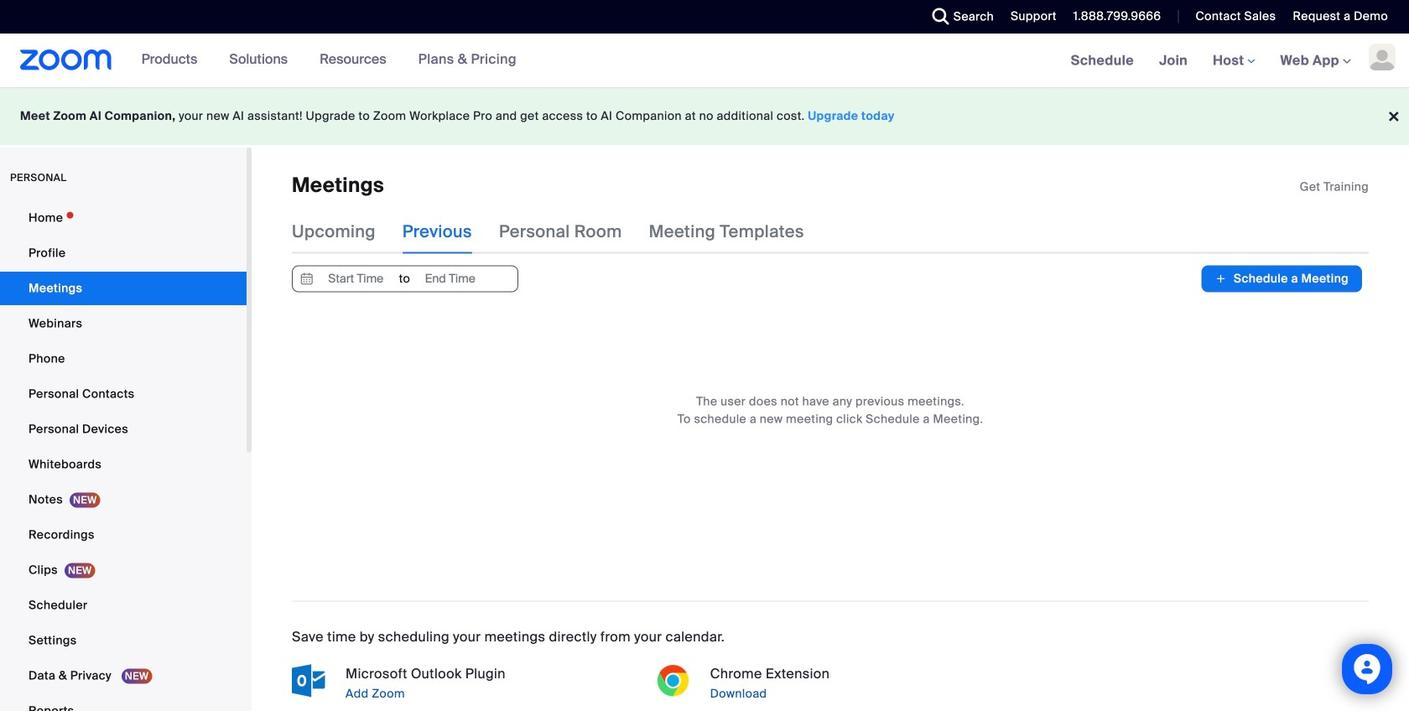Task type: describe. For each thing, give the bounding box(es) containing it.
product information navigation
[[129, 34, 529, 87]]

date image
[[297, 266, 317, 291]]

meetings navigation
[[1058, 34, 1409, 89]]

tabs of meeting tab list
[[292, 210, 831, 254]]



Task type: vqa. For each thing, say whether or not it's contained in the screenshot.
Profile link
no



Task type: locate. For each thing, give the bounding box(es) containing it.
application
[[1300, 179, 1369, 195]]

Date Range Picker Start field
[[317, 266, 395, 291]]

Date Range Picker End field
[[411, 266, 489, 291]]

add image
[[1215, 270, 1227, 287]]

zoom logo image
[[20, 49, 112, 70]]

footer
[[0, 87, 1409, 145]]

profile picture image
[[1369, 44, 1396, 70]]

banner
[[0, 34, 1409, 89]]

personal menu menu
[[0, 201, 247, 711]]



